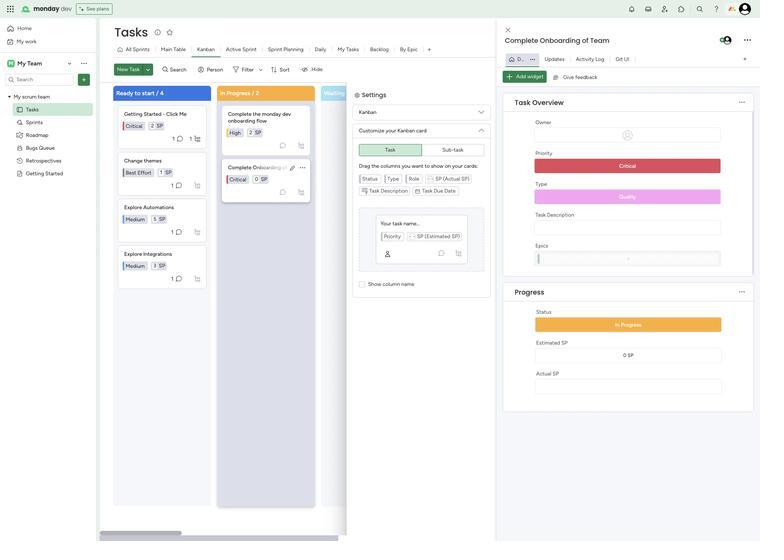 Task type: locate. For each thing, give the bounding box(es) containing it.
of up activity
[[582, 36, 589, 45]]

you down task button
[[402, 179, 410, 185]]

1 explore from the top
[[124, 204, 142, 211]]

0 vertical spatial your task name...
[[381, 221, 420, 227]]

name
[[402, 281, 415, 287], [401, 297, 414, 304]]

2 for in progress / 2
[[250, 129, 253, 136]]

medium down explore automations
[[126, 216, 145, 223]]

2 vertical spatial team
[[289, 164, 302, 171]]

change
[[124, 158, 143, 164]]

0 vertical spatial 2 sp
[[151, 123, 163, 129]]

cards: up sp (actual sp)
[[464, 179, 478, 185]]

0 vertical spatial the
[[253, 111, 261, 117]]

you up role on the top of the page
[[402, 163, 411, 169]]

1 vertical spatial progress
[[515, 287, 545, 297]]

see plans button
[[76, 3, 113, 15]]

0 vertical spatial priority
[[536, 150, 553, 157]]

1 your task name... from the top
[[381, 221, 420, 227]]

2 explore from the top
[[124, 251, 142, 257]]

0 vertical spatial tasks
[[114, 24, 148, 41]]

medium for integrations
[[126, 263, 145, 269]]

public board image down scrum
[[16, 106, 23, 113]]

0 vertical spatial getting
[[124, 111, 143, 117]]

2 sub- from the top
[[443, 163, 454, 169]]

0 vertical spatial medium
[[126, 216, 145, 223]]

critical for 2 sp
[[126, 123, 142, 129]]

task
[[454, 147, 464, 153], [454, 163, 464, 169], [393, 221, 403, 227], [393, 237, 402, 243]]

best
[[126, 169, 136, 176]]

complete inside field
[[505, 36, 539, 45]]

columns for -
[[381, 163, 401, 169]]

(actual up sp (actual sp)
[[443, 176, 460, 182]]

of
[[582, 36, 589, 45], [282, 164, 288, 171]]

complete down close image
[[505, 36, 539, 45]]

cards: up - - sp (actual sp)
[[464, 163, 478, 169]]

1 for automations
[[171, 229, 174, 235]]

task
[[129, 66, 140, 73], [515, 98, 531, 107], [385, 147, 396, 153], [369, 188, 380, 194], [422, 188, 433, 194], [369, 204, 379, 210], [422, 204, 432, 210], [536, 212, 546, 218]]

options image up add widget
[[528, 57, 538, 62]]

hide
[[312, 66, 323, 73]]

0 horizontal spatial 0
[[255, 176, 258, 182]]

my left work
[[17, 38, 24, 45]]

settings for -
[[362, 91, 387, 99]]

more dots image
[[740, 289, 745, 295]]

0 vertical spatial show column name
[[368, 281, 415, 287]]

2 horizontal spatial list box
[[222, 102, 311, 202]]

estimated sp
[[537, 340, 568, 346]]

2 sub-task from the top
[[443, 163, 464, 169]]

task due date for (actual sp)
[[422, 204, 456, 210]]

task due date down - - sp (actual sp)
[[422, 188, 456, 194]]

2 down "getting started - click me"
[[151, 123, 154, 129]]

monday up flow at left
[[262, 111, 281, 117]]

new task button
[[114, 64, 143, 76]]

epics
[[536, 243, 549, 249]]

main
[[161, 46, 172, 53]]

getting down 'ready to start / 4'
[[124, 111, 143, 117]]

waiting for review
[[324, 89, 374, 97]]

(actual down - - sp (actual sp)
[[443, 192, 460, 198]]

task due date
[[422, 188, 456, 194], [422, 204, 456, 210]]

1 vertical spatial sub-task button
[[422, 160, 485, 172]]

cards: for sp (actual sp)
[[464, 179, 478, 185]]

due down - - sp (actual sp)
[[434, 188, 443, 194]]

1 horizontal spatial of
[[582, 36, 589, 45]]

in inside row group
[[220, 89, 225, 97]]

main content
[[100, 82, 761, 541]]

1 vertical spatial medium
[[126, 263, 145, 269]]

medium for automations
[[126, 216, 145, 223]]

to for sp (actual sp)
[[425, 179, 430, 185]]

updates
[[545, 56, 565, 62]]

group containing task
[[359, 144, 485, 156]]

started inside main content
[[144, 111, 162, 117]]

monday inside 'complete the monday dev onboarding flow'
[[262, 111, 281, 117]]

0 vertical spatial task due date
[[422, 188, 456, 194]]

want
[[412, 163, 424, 169], [412, 179, 423, 185]]

list box containing complete the monday dev onboarding flow
[[222, 102, 311, 202]]

1 vertical spatial of
[[282, 164, 288, 171]]

getting for getting started
[[26, 170, 44, 177]]

sp) down - - sp (estimated sp)
[[452, 250, 460, 256]]

list box
[[0, 89, 96, 282], [118, 102, 207, 289], [222, 102, 311, 202]]

1 horizontal spatial complete onboarding of team
[[505, 36, 610, 45]]

of inside list box
[[282, 164, 288, 171]]

my right caret down image
[[14, 94, 21, 100]]

my inside the my tasks button
[[338, 46, 345, 53]]

progress inside main content
[[227, 89, 250, 97]]

help image
[[713, 5, 721, 13]]

medium
[[126, 216, 145, 223], [126, 263, 145, 269]]

1 horizontal spatial onboarding
[[540, 36, 581, 45]]

0 horizontal spatial status
[[363, 176, 378, 182]]

1 vertical spatial 0
[[624, 353, 627, 358]]

2 down arrow down image at the left of page
[[256, 89, 259, 97]]

1 vertical spatial explore
[[124, 251, 142, 257]]

my scrum team
[[14, 94, 50, 100]]

0 vertical spatial to
[[135, 89, 141, 97]]

due down sp (actual sp)
[[434, 204, 443, 210]]

scrum
[[22, 94, 37, 100]]

complete inside 'complete the monday dev onboarding flow'
[[228, 111, 252, 117]]

on up sp (actual sp)
[[445, 179, 451, 185]]

1 horizontal spatial progress
[[515, 287, 545, 297]]

date for sp
[[445, 188, 456, 194]]

0 vertical spatial on
[[445, 163, 451, 169]]

on
[[445, 163, 451, 169], [445, 179, 451, 185]]

2 sp down "getting started - click me"
[[151, 123, 163, 129]]

cards: for - - sp (actual sp)
[[464, 163, 478, 169]]

all sprints
[[126, 46, 150, 53]]

0 horizontal spatial 2
[[151, 123, 154, 129]]

task inside button
[[385, 147, 396, 153]]

2 / from the left
[[252, 89, 254, 97]]

explore left automations
[[124, 204, 142, 211]]

columns down task button
[[381, 163, 401, 169]]

monday
[[34, 5, 59, 13], [262, 111, 281, 117]]

0 vertical spatial options image
[[745, 35, 752, 45]]

Complete Onboarding of Team field
[[503, 36, 719, 46]]

options image
[[745, 35, 752, 45], [528, 57, 538, 62]]

5 sp
[[154, 216, 165, 222]]

complete
[[505, 36, 539, 45], [228, 111, 252, 117], [228, 164, 252, 171]]

arrow down image
[[256, 65, 266, 74]]

the for - - sp (actual sp)
[[372, 163, 380, 169]]

tasks inside the my tasks button
[[346, 46, 359, 53]]

0 vertical spatial want
[[412, 163, 424, 169]]

in for in progress
[[616, 322, 620, 328]]

my inside workspace selection element
[[17, 60, 26, 67]]

1 sub-task from the top
[[443, 147, 464, 153]]

drag for -
[[359, 163, 370, 169]]

2 vertical spatial tasks
[[26, 106, 39, 113]]

to left start
[[135, 89, 141, 97]]

sprint
[[243, 46, 257, 53], [268, 46, 282, 53]]

0 vertical spatial description
[[381, 188, 408, 194]]

list box for in progress
[[222, 102, 311, 202]]

monday up home button at the left of page
[[34, 5, 59, 13]]

due for (actual sp)
[[434, 204, 443, 210]]

my inside my work button
[[17, 38, 24, 45]]

column
[[383, 281, 400, 287], [382, 297, 400, 304]]

sort
[[280, 67, 290, 73]]

change themes
[[124, 158, 162, 164]]

to up - - sp (actual sp)
[[425, 163, 430, 169]]

tasks inside list box
[[26, 106, 39, 113]]

1 sub- from the top
[[443, 147, 454, 153]]

0 horizontal spatial 2 sp
[[151, 123, 163, 129]]

task description for -
[[369, 188, 408, 194]]

2 sprint from the left
[[268, 46, 282, 53]]

1 vertical spatial show column name
[[368, 297, 414, 304]]

0 horizontal spatial sprint
[[243, 46, 257, 53]]

roadmap
[[26, 132, 48, 138]]

complete up onboarding
[[228, 111, 252, 117]]

show up sp (actual sp)
[[431, 179, 444, 185]]

type inside main content
[[388, 176, 399, 182]]

the inside 'complete the monday dev onboarding flow'
[[253, 111, 261, 117]]

sprints right all
[[133, 46, 150, 53]]

more dots image
[[740, 100, 745, 105]]

settings
[[362, 91, 387, 99], [362, 102, 386, 111]]

1 horizontal spatial critical
[[230, 176, 246, 183]]

drag for sp
[[359, 179, 370, 185]]

0 vertical spatial progress
[[227, 89, 250, 97]]

0 vertical spatial team
[[591, 36, 610, 45]]

date for (actual sp)
[[444, 204, 456, 210]]

task description
[[369, 188, 408, 194], [369, 204, 408, 210], [536, 212, 575, 218]]

started
[[144, 111, 162, 117], [45, 170, 63, 177]]

show
[[368, 281, 382, 287], [368, 297, 381, 304]]

0 vertical spatial onboarding
[[540, 36, 581, 45]]

2 horizontal spatial tasks
[[346, 46, 359, 53]]

add widget button
[[503, 71, 547, 83]]

2 sp for 2
[[250, 129, 261, 136]]

0 horizontal spatial onboarding
[[253, 164, 281, 171]]

1 horizontal spatial getting
[[124, 111, 143, 117]]

of left edit card "image"
[[282, 164, 288, 171]]

0 vertical spatial settings
[[362, 91, 387, 99]]

status
[[363, 176, 378, 182], [537, 309, 552, 316]]

1 vertical spatial description
[[381, 204, 408, 210]]

(estimated down - - sp (estimated sp)
[[425, 250, 451, 256]]

1 vertical spatial options image
[[528, 57, 538, 62]]

sprint right active
[[243, 46, 257, 53]]

add view image
[[428, 47, 431, 53], [744, 56, 747, 62]]

/ down filter
[[252, 89, 254, 97]]

v2 search image
[[163, 66, 168, 74]]

started left click
[[144, 111, 162, 117]]

(estimated up the (estimated sp)
[[425, 233, 451, 240]]

my right daily
[[338, 46, 345, 53]]

1 horizontal spatial list box
[[118, 102, 207, 289]]

explore for explore automations
[[124, 204, 142, 211]]

1 horizontal spatial team
[[289, 164, 302, 171]]

column for -
[[383, 281, 400, 287]]

git
[[616, 56, 623, 62]]

2 for ready to start / 4
[[151, 123, 154, 129]]

tasks left backlog
[[346, 46, 359, 53]]

you
[[402, 163, 411, 169], [402, 179, 410, 185]]

progress
[[227, 89, 250, 97], [515, 287, 545, 297], [621, 322, 642, 328]]

1 vertical spatial getting
[[26, 170, 44, 177]]

automations
[[143, 204, 174, 211]]

actual
[[537, 371, 552, 377]]

git ui button
[[610, 53, 635, 65]]

give feedback
[[564, 74, 598, 80]]

date down sp (actual sp)
[[444, 204, 456, 210]]

kanban
[[197, 46, 215, 53], [359, 109, 377, 116], [359, 125, 376, 132], [398, 127, 415, 134], [397, 144, 415, 150]]

maria williams image
[[740, 3, 752, 15], [723, 35, 733, 45]]

medium down explore integrations
[[126, 263, 145, 269]]

1 sprint from the left
[[243, 46, 257, 53]]

to inside row group
[[135, 89, 141, 97]]

to right role on the top of the page
[[425, 179, 430, 185]]

(actual
[[443, 176, 460, 182], [443, 192, 460, 198]]

onboarding left edit card "image"
[[253, 164, 281, 171]]

add to favorites image
[[166, 28, 174, 36]]

status down task button
[[363, 176, 378, 182]]

search everything image
[[697, 5, 704, 13]]

high
[[230, 130, 241, 136]]

want for sp
[[412, 179, 423, 185]]

0 vertical spatial started
[[144, 111, 162, 117]]

explore left integrations on the left of page
[[124, 251, 142, 257]]

0 sp
[[255, 176, 267, 182], [624, 353, 634, 358]]

backlog button
[[365, 44, 395, 56]]

0 vertical spatial cards:
[[464, 163, 478, 169]]

card up role on the top of the page
[[416, 144, 427, 150]]

2 down onboarding
[[250, 129, 253, 136]]

0 vertical spatial complete onboarding of team
[[505, 36, 610, 45]]

5
[[154, 216, 157, 222]]

dapulse dropdown down arrow image
[[479, 124, 485, 133]]

started down retrospectives
[[45, 170, 63, 177]]

1
[[173, 136, 175, 142], [190, 136, 192, 142], [160, 169, 162, 176], [171, 182, 174, 189], [171, 229, 174, 235], [171, 276, 174, 282]]

0 horizontal spatial add view image
[[428, 47, 431, 53]]

1 vertical spatial (actual
[[443, 192, 460, 198]]

activity log button
[[571, 53, 610, 65]]

complete down high
[[228, 164, 252, 171]]

1 vertical spatial add view image
[[744, 56, 747, 62]]

list box for ready to start
[[118, 102, 207, 289]]

/ left 4
[[156, 89, 159, 97]]

drag the columns you want to show on your cards: for sp
[[359, 179, 478, 185]]

0 horizontal spatial critical
[[126, 123, 142, 129]]

1 horizontal spatial status
[[537, 309, 552, 316]]

tasks up all
[[114, 24, 148, 41]]

2 horizontal spatial 2
[[256, 89, 259, 97]]

priority
[[536, 150, 553, 157], [384, 233, 401, 240]]

group
[[359, 144, 485, 156]]

planning
[[284, 46, 304, 53]]

onboarding
[[540, 36, 581, 45], [253, 164, 281, 171]]

0 horizontal spatial getting
[[26, 170, 44, 177]]

settings right for
[[362, 91, 387, 99]]

you for -
[[402, 163, 411, 169]]

row group containing ready to start
[[112, 86, 761, 531]]

sprints inside button
[[133, 46, 150, 53]]

progress for in progress
[[621, 322, 642, 328]]

1 vertical spatial monday
[[262, 111, 281, 117]]

sprints up the roadmap
[[26, 119, 43, 126]]

settings for sp
[[362, 102, 386, 111]]

1 vertical spatial priority
[[384, 233, 401, 240]]

0 vertical spatial explore
[[124, 204, 142, 211]]

0 vertical spatial sub-
[[443, 147, 454, 153]]

0 vertical spatial (estimated
[[425, 233, 451, 240]]

1 vertical spatial show
[[431, 179, 444, 185]]

due
[[434, 188, 443, 194], [434, 204, 443, 210]]

1 vertical spatial show
[[368, 297, 381, 304]]

of inside field
[[582, 36, 589, 45]]

columns left role on the top of the page
[[380, 179, 400, 185]]

date
[[445, 188, 456, 194], [444, 204, 456, 210]]

onboarding inside field
[[540, 36, 581, 45]]

2 public board image from the top
[[16, 170, 23, 177]]

my inside list box
[[14, 94, 21, 100]]

my work
[[17, 38, 37, 45]]

1 vertical spatial on
[[445, 179, 451, 185]]

sprint left planning
[[268, 46, 282, 53]]

1 vertical spatial started
[[45, 170, 63, 177]]

getting inside row group
[[124, 111, 143, 117]]

tasks down "my scrum team"
[[26, 106, 39, 113]]

main table
[[161, 46, 186, 53]]

list box containing getting started - click me
[[118, 102, 207, 289]]

0 horizontal spatial monday
[[34, 5, 59, 13]]

settings down the review
[[362, 102, 386, 111]]

1 / from the left
[[156, 89, 159, 97]]

Tasks field
[[113, 24, 150, 41]]

sub-task inside group
[[443, 147, 464, 153]]

status up estimated
[[537, 309, 552, 316]]

2 vertical spatial critical
[[230, 176, 246, 183]]

2 sp down flow at left
[[250, 129, 261, 136]]

0 horizontal spatial progress
[[227, 89, 250, 97]]

2 vertical spatial the
[[371, 179, 379, 185]]

drag the columns you want to show on your cards: up role on the top of the page
[[359, 163, 478, 169]]

person button
[[195, 64, 228, 76]]

public board image
[[16, 106, 23, 113], [16, 170, 23, 177]]

1 for themes
[[171, 182, 174, 189]]

option
[[0, 90, 96, 92]]

public board image left getting started
[[16, 170, 23, 177]]

dev inside 'complete the monday dev onboarding flow'
[[283, 111, 291, 117]]

log
[[596, 56, 605, 62]]

git ui
[[616, 56, 630, 62]]

1 vertical spatial 2 sp
[[250, 129, 261, 136]]

0 vertical spatial sprints
[[133, 46, 150, 53]]

show
[[431, 163, 444, 169], [431, 179, 444, 185]]

drag the columns you want to show on your cards: up sp (actual sp)
[[359, 179, 478, 185]]

integrations
[[143, 251, 172, 257]]

task due date down sp (actual sp)
[[422, 204, 456, 210]]

drag the columns you want to show on your cards: for -
[[359, 163, 478, 169]]

1 vertical spatial to
[[425, 163, 430, 169]]

dapulse dropdown down arrow image
[[479, 109, 485, 118]]

0 horizontal spatial 0 sp
[[255, 176, 267, 182]]

0 vertical spatial date
[[445, 188, 456, 194]]

0 vertical spatial customize your kanban card
[[359, 127, 427, 134]]

to
[[135, 89, 141, 97], [425, 163, 430, 169], [425, 179, 430, 185]]

1 vertical spatial customize your kanban card
[[359, 144, 427, 150]]

1 for integrations
[[171, 276, 174, 282]]

see plans
[[86, 6, 109, 12]]

0 vertical spatial you
[[402, 163, 411, 169]]

my tasks button
[[332, 44, 365, 56]]

due for sp
[[434, 188, 443, 194]]

1 vertical spatial sprints
[[26, 119, 43, 126]]

getting down retrospectives
[[26, 170, 44, 177]]

show for sp
[[431, 163, 444, 169]]

on up - - sp (actual sp)
[[445, 163, 451, 169]]

0 horizontal spatial priority
[[384, 233, 401, 240]]

columns
[[381, 163, 401, 169], [380, 179, 400, 185]]

row group
[[112, 86, 761, 531]]

epic
[[408, 46, 418, 53]]

want up role on the top of the page
[[412, 163, 424, 169]]

0 horizontal spatial type
[[388, 176, 399, 182]]

card up task button
[[417, 127, 427, 134]]

date down - - sp (actual sp)
[[445, 188, 456, 194]]

1 public board image from the top
[[16, 106, 23, 113]]

your
[[386, 127, 396, 134], [386, 144, 396, 150], [452, 163, 463, 169], [452, 179, 463, 185]]

customize your kanban card
[[359, 127, 427, 134], [359, 144, 427, 150]]

my right workspace icon
[[17, 60, 26, 67]]

angle down image
[[146, 67, 150, 73]]

options image right dapulse addbtn image
[[745, 35, 752, 45]]

filter
[[242, 67, 254, 73]]

1 vertical spatial public board image
[[16, 170, 23, 177]]

onboarding up updates
[[540, 36, 581, 45]]

activity
[[576, 56, 595, 62]]

1 horizontal spatial 2
[[250, 129, 253, 136]]

1 horizontal spatial /
[[252, 89, 254, 97]]

drag the columns you want to show on your cards:
[[359, 163, 478, 169], [359, 179, 478, 185]]

want left - - sp (actual sp)
[[412, 179, 423, 185]]

1 vertical spatial name
[[401, 297, 414, 304]]

complete onboarding of team inside field
[[505, 36, 610, 45]]

workspace image
[[7, 59, 15, 68]]

0 vertical spatial due
[[434, 188, 443, 194]]

1 horizontal spatial type
[[536, 181, 547, 188]]

1 vertical spatial drag the columns you want to show on your cards:
[[359, 179, 478, 185]]

explore automations
[[124, 204, 174, 211]]

my work button
[[5, 36, 81, 48]]

tasks
[[114, 24, 148, 41], [346, 46, 359, 53], [26, 106, 39, 113]]

2 medium from the top
[[126, 263, 145, 269]]

1 vertical spatial date
[[444, 204, 456, 210]]

getting started
[[26, 170, 63, 177]]

sp
[[157, 123, 163, 129], [255, 129, 261, 136], [165, 169, 172, 176], [436, 176, 442, 182], [261, 176, 267, 182], [435, 192, 442, 198], [159, 216, 165, 222], [417, 233, 424, 240], [159, 263, 165, 269], [562, 340, 568, 346], [628, 353, 634, 358], [553, 371, 559, 377]]

description
[[381, 188, 408, 194], [381, 204, 408, 210], [547, 212, 575, 218]]

1 vertical spatial complete onboarding of team
[[228, 164, 302, 171]]

0 vertical spatial of
[[582, 36, 589, 45]]

work
[[25, 38, 37, 45]]

options image
[[80, 76, 88, 83]]

select product image
[[7, 5, 14, 13]]

show up - - sp (actual sp)
[[431, 163, 444, 169]]

sp) up sp (actual sp)
[[462, 176, 470, 182]]

1 medium from the top
[[126, 216, 145, 223]]

themes
[[144, 158, 162, 164]]



Task type: describe. For each thing, give the bounding box(es) containing it.
dapulse drag handle 3 image
[[508, 100, 511, 105]]

progress for in progress / 2
[[227, 89, 250, 97]]

ui
[[625, 56, 630, 62]]

updates button
[[539, 53, 571, 65]]

active
[[226, 46, 241, 53]]

backlog
[[370, 46, 389, 53]]

table
[[174, 46, 186, 53]]

2 your from the top
[[381, 237, 391, 243]]

sprint inside button
[[243, 46, 257, 53]]

onboarding
[[228, 118, 255, 124]]

hide button
[[297, 64, 327, 76]]

1 horizontal spatial tasks
[[114, 24, 148, 41]]

2 sp for /
[[151, 123, 163, 129]]

complete for complete the monday dev onboarding flow
[[228, 164, 252, 171]]

0 horizontal spatial complete onboarding of team
[[228, 164, 302, 171]]

in progress / 2
[[220, 89, 259, 97]]

main content containing settings
[[100, 82, 761, 541]]

0 vertical spatial card
[[417, 127, 427, 134]]

1 horizontal spatial priority
[[536, 150, 553, 157]]

bugs queue
[[26, 145, 55, 151]]

getting started - click me
[[124, 111, 187, 117]]

workspace selection element
[[7, 59, 43, 68]]

sprint planning button
[[263, 44, 309, 56]]

my for my work
[[17, 38, 24, 45]]

1 vertical spatial status
[[537, 309, 552, 316]]

column for sp
[[382, 297, 400, 304]]

0 vertical spatial add view image
[[428, 47, 431, 53]]

my team
[[17, 60, 42, 67]]

to for - - sp (actual sp)
[[425, 163, 430, 169]]

show for - - sp (actual sp)
[[368, 281, 382, 287]]

- inside list box
[[163, 111, 165, 117]]

description for sp (actual sp)
[[381, 204, 408, 210]]

person
[[207, 67, 223, 73]]

3 sp
[[154, 263, 165, 269]]

4
[[160, 89, 164, 97]]

row group inside main content
[[112, 86, 761, 531]]

team inside field
[[591, 36, 610, 45]]

home button
[[5, 23, 81, 35]]

actual sp
[[537, 371, 559, 377]]

dapulse addbtn image
[[720, 38, 725, 43]]

show board description image
[[153, 29, 162, 36]]

options image inside the "details" button
[[528, 57, 538, 62]]

task overview
[[515, 98, 564, 107]]

sprint planning
[[268, 46, 304, 53]]

0 vertical spatial 2
[[256, 89, 259, 97]]

- - sp (actual sp)
[[428, 176, 470, 182]]

sp (actual sp)
[[435, 192, 469, 198]]

1 horizontal spatial 0 sp
[[624, 353, 634, 358]]

my tasks
[[338, 46, 359, 53]]

see
[[86, 6, 95, 12]]

effort
[[138, 169, 151, 176]]

widget
[[528, 73, 544, 80]]

complete the monday dev onboarding flow
[[228, 111, 293, 124]]

in progress
[[616, 322, 642, 328]]

list box containing my scrum team
[[0, 89, 96, 282]]

ready to start / 4
[[116, 89, 164, 97]]

1 for started
[[173, 136, 175, 142]]

task description for sp
[[369, 204, 408, 210]]

invite members image
[[662, 5, 669, 13]]

my for my team
[[17, 60, 26, 67]]

apps image
[[678, 5, 686, 13]]

kanban inside "button"
[[197, 46, 215, 53]]

close image
[[506, 27, 511, 33]]

task inside button
[[129, 66, 140, 73]]

by epic button
[[395, 44, 424, 56]]

workspace options image
[[80, 60, 88, 67]]

the for sp (actual sp)
[[371, 179, 379, 185]]

team inside workspace selection element
[[27, 60, 42, 67]]

group inside main content
[[359, 144, 485, 156]]

description for - - sp (actual sp)
[[381, 188, 408, 194]]

name for sp
[[401, 297, 414, 304]]

main table button
[[155, 44, 192, 56]]

task button
[[359, 144, 422, 156]]

0 inside list box
[[255, 176, 258, 182]]

plans
[[97, 6, 109, 12]]

Search field
[[168, 64, 191, 75]]

give feedback button
[[550, 71, 601, 83]]

ready
[[116, 89, 133, 97]]

0 horizontal spatial maria williams image
[[723, 35, 733, 45]]

1 horizontal spatial add view image
[[744, 56, 747, 62]]

m
[[9, 60, 13, 66]]

activity log
[[576, 56, 605, 62]]

new
[[117, 66, 128, 73]]

caret down image
[[8, 94, 11, 99]]

for
[[347, 89, 354, 97]]

want for -
[[412, 163, 424, 169]]

active sprint button
[[220, 44, 263, 56]]

- - sp (estimated sp)
[[410, 233, 460, 240]]

sp) down - - sp (actual sp)
[[461, 192, 469, 198]]

show for sp (actual sp)
[[368, 297, 381, 304]]

started for getting started
[[45, 170, 63, 177]]

review
[[356, 89, 374, 97]]

waiting
[[324, 89, 345, 97]]

details button
[[506, 53, 539, 65]]

explore for explore integrations
[[124, 251, 142, 257]]

flow
[[257, 118, 267, 124]]

1 sp
[[160, 169, 172, 176]]

1 sub-task button from the top
[[422, 144, 485, 156]]

1 vertical spatial customize
[[359, 144, 384, 150]]

edit card image
[[290, 165, 296, 171]]

(estimated sp)
[[423, 250, 460, 256]]

complete for in progress
[[228, 111, 252, 117]]

dapulse drag handle 3 image
[[508, 289, 511, 295]]

1 horizontal spatial 0
[[624, 353, 627, 358]]

sub- inside group
[[443, 147, 454, 153]]

by epic
[[400, 46, 418, 53]]

feedback
[[576, 74, 598, 80]]

in for in progress / 2
[[220, 89, 225, 97]]

by
[[400, 46, 406, 53]]

0 vertical spatial name...
[[404, 221, 420, 227]]

started for getting started - click me
[[144, 111, 162, 117]]

inbox image
[[645, 5, 653, 13]]

my for my scrum team
[[14, 94, 21, 100]]

best effort
[[126, 169, 151, 176]]

me
[[179, 111, 187, 117]]

critical for 0 sp
[[230, 176, 246, 183]]

daily
[[315, 46, 327, 53]]

3
[[154, 263, 156, 269]]

2 vertical spatial task description
[[536, 212, 575, 218]]

kanban button
[[192, 44, 220, 56]]

role
[[409, 176, 420, 182]]

show for (actual sp)
[[431, 179, 444, 185]]

quality
[[620, 194, 637, 200]]

columns for sp
[[380, 179, 400, 185]]

on for (actual sp)
[[445, 179, 451, 185]]

1 your from the top
[[381, 221, 392, 227]]

show column name for sp (actual sp)
[[368, 297, 414, 304]]

dapulse drag 2 image
[[498, 271, 501, 280]]

team
[[38, 94, 50, 100]]

home
[[17, 25, 32, 32]]

0 sp inside list box
[[255, 176, 267, 182]]

bugs
[[26, 145, 38, 151]]

name for -
[[402, 281, 415, 287]]

details
[[518, 56, 534, 62]]

0 vertical spatial customize
[[359, 127, 385, 134]]

add widget
[[517, 73, 544, 80]]

filter button
[[230, 64, 266, 76]]

getting for getting started - click me
[[124, 111, 143, 117]]

2 horizontal spatial critical
[[620, 163, 636, 169]]

start
[[142, 89, 155, 97]]

onboarding inside list box
[[253, 164, 281, 171]]

explore integrations
[[124, 251, 172, 257]]

task inside group
[[454, 147, 464, 153]]

1 horizontal spatial options image
[[745, 35, 752, 45]]

sprint inside button
[[268, 46, 282, 53]]

status inside main content
[[363, 176, 378, 182]]

overview
[[533, 98, 564, 107]]

2 vertical spatial description
[[547, 212, 575, 218]]

task due date for sp
[[422, 188, 456, 194]]

monday dev
[[34, 5, 72, 13]]

sort button
[[268, 64, 294, 76]]

1 vertical spatial name...
[[404, 237, 420, 243]]

my for my tasks
[[338, 46, 345, 53]]

daily button
[[309, 44, 332, 56]]

give
[[564, 74, 574, 80]]

0 vertical spatial (actual
[[443, 176, 460, 182]]

retrospectives
[[26, 158, 62, 164]]

2 sub-task button from the top
[[422, 160, 485, 172]]

0 vertical spatial dev
[[61, 5, 72, 13]]

all sprints button
[[114, 44, 155, 56]]

public board image for getting started
[[16, 170, 23, 177]]

click
[[166, 111, 178, 117]]

sp) up the (estimated sp)
[[452, 233, 460, 240]]

you for sp
[[402, 179, 410, 185]]

1 (estimated from the top
[[425, 233, 451, 240]]

0 vertical spatial maria williams image
[[740, 3, 752, 15]]

2 your task name... from the top
[[381, 237, 420, 243]]

show column name for - - sp (actual sp)
[[368, 281, 415, 287]]

1 vertical spatial card
[[416, 144, 427, 150]]

notifications image
[[628, 5, 636, 13]]

Search in workspace field
[[16, 75, 63, 84]]

add
[[517, 73, 526, 80]]

on for sp
[[445, 163, 451, 169]]

estimated
[[537, 340, 560, 346]]

2 (estimated from the top
[[425, 250, 451, 256]]

public board image for tasks
[[16, 106, 23, 113]]



Task type: vqa. For each thing, say whether or not it's contained in the screenshot.
Show board description image
yes



